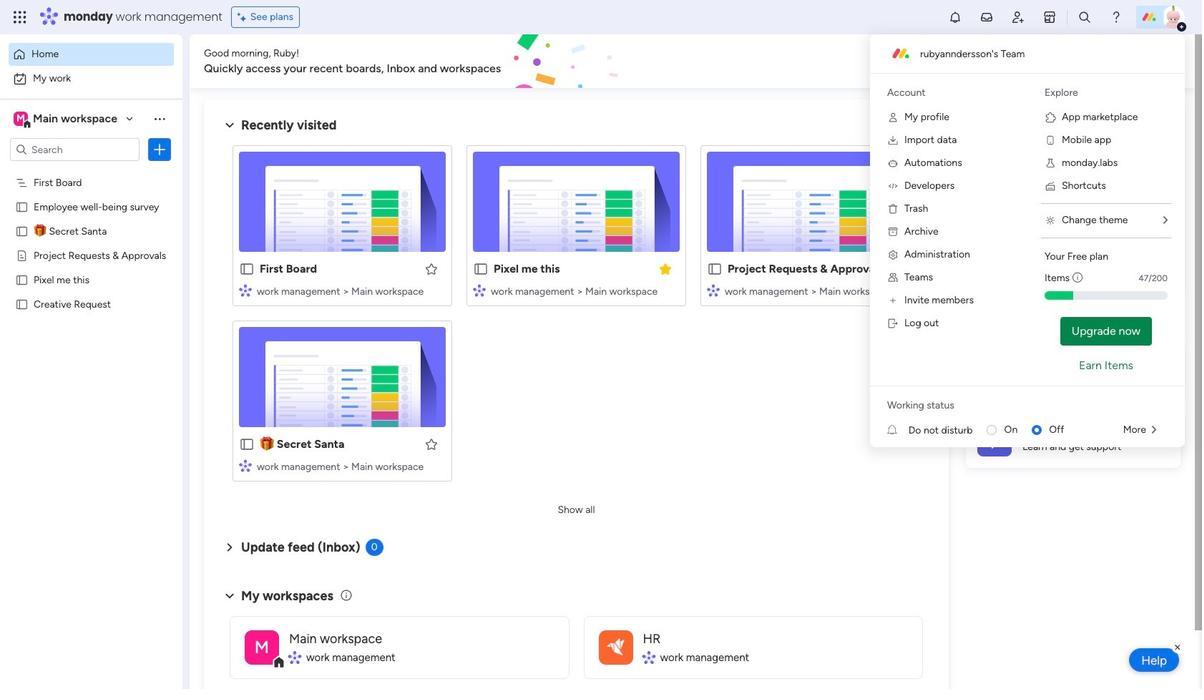 Task type: locate. For each thing, give the bounding box(es) containing it.
add to favorites image
[[424, 262, 439, 276], [892, 262, 907, 276], [424, 437, 439, 451]]

2 vertical spatial option
[[0, 169, 182, 172]]

close my workspaces image
[[221, 587, 238, 604]]

0 vertical spatial option
[[9, 43, 174, 66]]

public board image
[[239, 261, 255, 277], [15, 273, 29, 286], [239, 437, 255, 452]]

teams image
[[887, 272, 899, 283]]

Search in workspace field
[[30, 141, 120, 158]]

0 vertical spatial invite members image
[[1011, 10, 1025, 24]]

workspace options image
[[152, 111, 167, 126]]

monday marketplace image
[[1043, 10, 1057, 24]]

invite members image left monday marketplace icon at the right
[[1011, 10, 1025, 24]]

0 horizontal spatial invite members image
[[887, 295, 899, 306]]

change theme image
[[1045, 215, 1056, 226]]

workspace image
[[245, 630, 279, 664], [599, 630, 633, 664], [607, 634, 624, 660]]

1 vertical spatial option
[[9, 67, 174, 90]]

public board image
[[15, 200, 29, 213], [15, 224, 29, 238], [473, 261, 489, 277], [707, 261, 723, 277], [15, 297, 29, 311]]

invite members image down teams 'image' at the right top of page
[[887, 295, 899, 306]]

monday.labs image
[[1045, 157, 1056, 169]]

1 vertical spatial invite members image
[[887, 295, 899, 306]]

administration image
[[887, 249, 899, 260]]

workspace image
[[14, 111, 28, 127]]

trash image
[[887, 203, 899, 215]]

update feed image
[[980, 10, 994, 24]]

remove from favorites image
[[658, 262, 673, 276]]

help center element
[[966, 410, 1181, 468]]

developers image
[[887, 180, 899, 192]]

close recently visited image
[[221, 117, 238, 134]]

invite members image
[[1011, 10, 1025, 24], [887, 295, 899, 306]]

v2 user feedback image
[[978, 53, 988, 69]]

see plans image
[[237, 9, 250, 25]]

templates image image
[[979, 108, 1168, 207]]

notifications image
[[948, 10, 962, 24]]

list box
[[0, 167, 182, 509]]

select product image
[[13, 10, 27, 24]]

option
[[9, 43, 174, 66], [9, 67, 174, 90], [0, 169, 182, 172]]



Task type: vqa. For each thing, say whether or not it's contained in the screenshot.
2nd Add to favorites icon from the right
yes



Task type: describe. For each thing, give the bounding box(es) containing it.
my profile image
[[887, 112, 899, 123]]

workspace selection element
[[14, 110, 120, 129]]

options image
[[152, 142, 167, 157]]

import data image
[[887, 135, 899, 146]]

shortcuts image
[[1045, 180, 1056, 192]]

v2 info image
[[1073, 270, 1083, 286]]

quick search results list box
[[221, 134, 932, 499]]

1 horizontal spatial invite members image
[[1011, 10, 1025, 24]]

0 element
[[365, 539, 383, 556]]

list arrow image
[[1164, 215, 1168, 225]]

v2 surfce notifications image
[[887, 423, 909, 438]]

log out image
[[887, 318, 899, 329]]

search everything image
[[1078, 10, 1092, 24]]

help image
[[1109, 10, 1123, 24]]

ruby anderson image
[[1162, 6, 1185, 29]]

open update feed (inbox) image
[[221, 539, 238, 556]]

mobile app image
[[1045, 135, 1056, 146]]

archive image
[[887, 226, 899, 238]]

automations image
[[887, 157, 899, 169]]

getting started element
[[966, 342, 1181, 399]]



